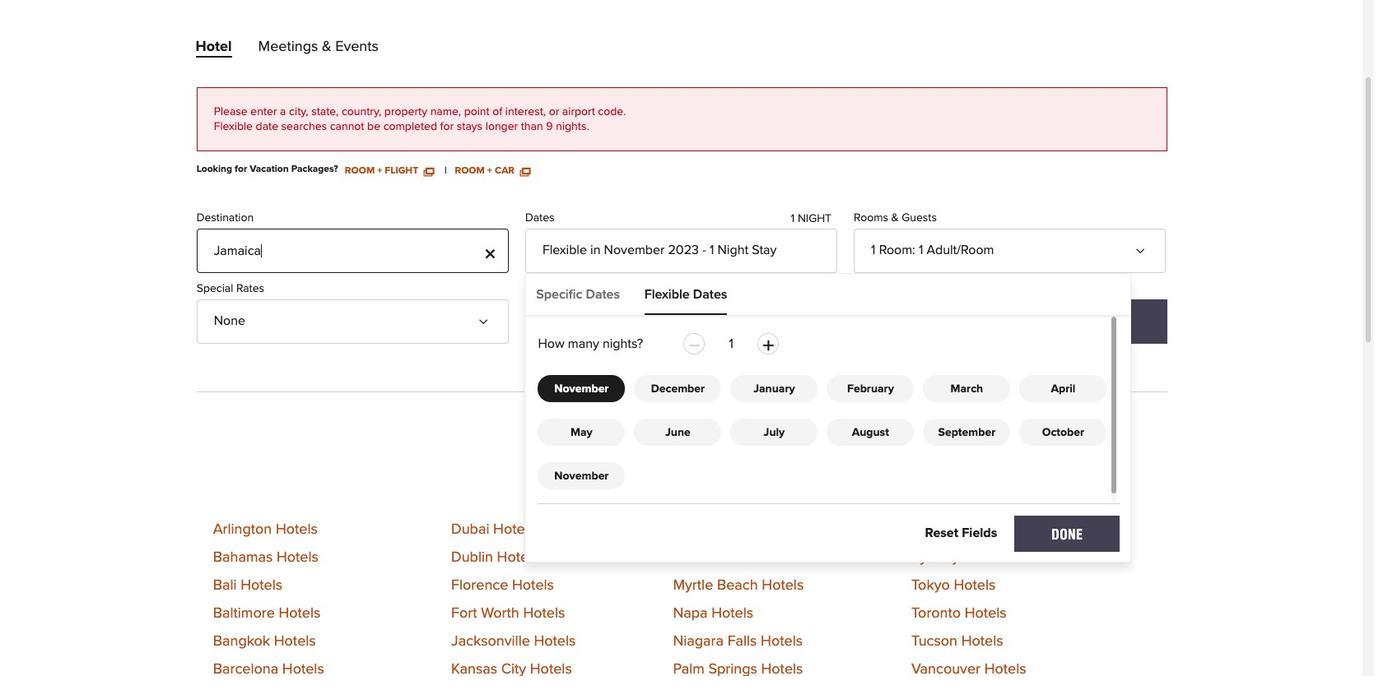 Task type: locate. For each thing, give the bounding box(es) containing it.
november for second november link from the bottom
[[554, 384, 609, 395]]

may
[[571, 428, 593, 439]]

baltimore hotels
[[213, 607, 321, 622]]

nights?
[[603, 338, 643, 351]]

hotels for bahamas hotels
[[277, 551, 319, 566]]

opens in a new browser window. image inside room + flight link
[[424, 166, 434, 176]]

be
[[367, 121, 380, 133]]

2 horizontal spatial flexible
[[645, 288, 690, 301]]

dates for specific dates
[[586, 288, 620, 301]]

hotels down baltimore hotels
[[274, 635, 316, 650]]

fort worth hotels
[[451, 607, 565, 622]]

hotels up florence hotels
[[497, 551, 539, 566]]

+ left car
[[487, 166, 492, 176]]

niagara falls hotels
[[673, 635, 803, 650]]

1 night
[[791, 213, 832, 225]]

hotels up fort worth hotels link
[[512, 579, 554, 594]]

rooms
[[854, 212, 888, 224]]

february link
[[827, 376, 914, 403]]

hotels right "beach"
[[762, 579, 804, 594]]

bali hotels
[[213, 579, 283, 594]]

1 horizontal spatial dates
[[586, 288, 620, 301]]

flexible for flexible in november 2023 - 1 night stay
[[543, 244, 587, 257]]

+ left flight
[[377, 166, 382, 176]]

meetings & events link
[[258, 40, 379, 61]]

hotels for dublin hotels
[[497, 551, 539, 566]]

room down rooms & guests
[[879, 244, 912, 257]]

room + flight link
[[345, 165, 434, 176]]

florence
[[451, 579, 508, 594]]

flexible inside flexible dates button
[[645, 288, 690, 301]]

name,
[[430, 106, 461, 118]]

use points / awards
[[880, 319, 981, 331]]

1 right the -
[[710, 244, 714, 257]]

hotels up bahamas hotels link
[[276, 523, 318, 538]]

1 for 1
[[729, 338, 734, 351]]

bangkok hotels link
[[213, 635, 316, 650]]

1 for 1 night
[[791, 213, 795, 225]]

2 vertical spatial flexible
[[645, 288, 690, 301]]

& left events
[[322, 40, 331, 54]]

flexible left in
[[543, 244, 587, 257]]

hotels down "beach"
[[712, 607, 753, 622]]

hotels
[[1086, 314, 1131, 329], [276, 523, 318, 538], [493, 523, 535, 538], [1037, 523, 1079, 538], [277, 551, 319, 566], [497, 551, 539, 566], [734, 551, 776, 566], [963, 551, 1005, 566], [241, 579, 283, 594], [512, 579, 554, 594], [762, 579, 804, 594], [954, 579, 996, 594], [279, 607, 321, 622], [523, 607, 565, 622], [712, 607, 753, 622], [965, 607, 1007, 622], [274, 635, 316, 650], [534, 635, 576, 650], [761, 635, 803, 650], [961, 635, 1003, 650]]

hotels up "toronto hotels"
[[954, 579, 996, 594]]

1 horizontal spatial +
[[487, 166, 492, 176]]

& for rooms
[[891, 212, 899, 224]]

1 opens in a new browser window. image from the left
[[424, 166, 434, 176]]

arrow down image inside none link
[[482, 310, 495, 323]]

baltimore hotels link
[[213, 607, 321, 622]]

& right the rooms at the top right of the page
[[891, 212, 899, 224]]

room for room + car
[[455, 166, 485, 176]]

0 horizontal spatial room
[[345, 166, 375, 176]]

fort
[[451, 607, 477, 622]]

1 horizontal spatial room
[[455, 166, 485, 176]]

completed
[[383, 121, 437, 133]]

1 down the rooms at the top right of the page
[[871, 244, 876, 257]]

1 vertical spatial flexible
[[543, 244, 587, 257]]

2 vertical spatial november
[[554, 471, 609, 483]]

hotels inside button
[[1086, 314, 1131, 329]]

myrtle beach hotels
[[673, 579, 804, 594]]

hotels up myrtle beach hotels
[[734, 551, 776, 566]]

napa hotels link
[[673, 607, 753, 622]]

hotels for bangkok hotels
[[274, 635, 316, 650]]

night
[[718, 244, 749, 257]]

baltimore
[[213, 607, 275, 622]]

0 vertical spatial brands
[[525, 283, 561, 295]]

1 horizontal spatial &
[[891, 212, 899, 224]]

march
[[951, 384, 983, 395]]

specific dates
[[536, 288, 620, 301]]

1 horizontal spatial flexible
[[543, 244, 587, 257]]

1
[[791, 213, 795, 225], [710, 244, 714, 257], [871, 244, 876, 257], [919, 244, 923, 257], [729, 338, 734, 351]]

hotels up bangkok hotels link
[[279, 607, 321, 622]]

searches
[[281, 121, 327, 133]]

september link
[[923, 419, 1011, 447]]

flexible down please
[[214, 121, 253, 133]]

hotels for find hotels
[[1086, 314, 1131, 329]]

1 vertical spatial november link
[[538, 463, 625, 490]]

1 horizontal spatial opens in a new browser window. image
[[520, 166, 530, 176]]

room
[[345, 166, 375, 176], [455, 166, 485, 176], [879, 244, 912, 257]]

hotels up dublin hotels link
[[493, 523, 535, 538]]

&
[[322, 40, 331, 54], [891, 212, 899, 224]]

dates for flexible dates
[[693, 288, 727, 301]]

march link
[[923, 376, 1011, 403]]

1 vertical spatial november
[[554, 384, 609, 395]]

9
[[546, 121, 553, 133]]

november up may link
[[554, 384, 609, 395]]

find
[[1055, 314, 1083, 329]]

september
[[938, 428, 996, 439]]

none link
[[197, 300, 509, 344]]

0 horizontal spatial flexible
[[214, 121, 253, 133]]

napa hotels
[[673, 607, 753, 622]]

tokyo hotels link
[[911, 579, 996, 594]]

hotels right "find"
[[1086, 314, 1131, 329]]

flexible dates button
[[645, 274, 727, 316]]

& for meetings
[[322, 40, 331, 54]]

january link
[[731, 376, 818, 403]]

dubai
[[451, 523, 489, 538]]

brands up many
[[560, 314, 601, 328]]

guests
[[902, 212, 937, 224]]

find hotels
[[1055, 314, 1131, 329]]

brands
[[525, 283, 561, 295], [560, 314, 601, 328]]

city,
[[289, 106, 308, 118]]

0 vertical spatial &
[[322, 40, 331, 54]]

meetings & events
[[258, 40, 379, 54]]

opens in a new browser window. image for room + flight
[[424, 166, 434, 176]]

0 vertical spatial flexible
[[214, 121, 253, 133]]

hotels up tucson hotels
[[965, 607, 1007, 622]]

for
[[440, 121, 454, 133], [235, 165, 247, 175]]

clear image
[[479, 232, 492, 252]]

november link up may link
[[538, 376, 625, 403]]

arrow down image inside all brands link
[[810, 310, 823, 323]]

dates inside button
[[586, 288, 620, 301]]

2023
[[668, 244, 699, 257]]

december link
[[634, 376, 722, 403]]

january
[[754, 384, 795, 395]]

dates down the -
[[693, 288, 727, 301]]

bahamas
[[213, 551, 273, 566]]

room left flight
[[345, 166, 375, 176]]

november right in
[[604, 244, 665, 257]]

august link
[[827, 419, 914, 447]]

april link
[[1020, 376, 1107, 403]]

montreal hotels
[[673, 551, 776, 566]]

0 vertical spatial for
[[440, 121, 454, 133]]

0 horizontal spatial opens in a new browser window. image
[[424, 166, 434, 176]]

opens in a new browser window. image left the |
[[424, 166, 434, 176]]

/room
[[957, 244, 994, 257]]

hotels down "toronto hotels"
[[961, 635, 1003, 650]]

dates down the room + car link
[[525, 212, 555, 224]]

meetings
[[258, 40, 318, 54]]

1 right :
[[919, 244, 923, 257]]

dates inside button
[[693, 288, 727, 301]]

than
[[521, 121, 543, 133]]

flexible down the flexible in november 2023 - 1 night stay
[[645, 288, 690, 301]]

for down 'name,'
[[440, 121, 454, 133]]

november link down may
[[538, 463, 625, 490]]

south padre island hotels
[[911, 523, 1079, 538]]

dublin hotels
[[451, 551, 539, 566]]

0 horizontal spatial &
[[322, 40, 331, 54]]

hotels for sydney hotels
[[963, 551, 1005, 566]]

1 + from the left
[[377, 166, 382, 176]]

august
[[852, 428, 889, 439]]

november down may
[[554, 471, 609, 483]]

flexible dates
[[645, 288, 727, 301]]

2 november link from the top
[[538, 463, 625, 490]]

hotels down bahamas hotels link
[[241, 579, 283, 594]]

south padre island hotels link
[[911, 523, 1079, 538]]

2 + from the left
[[487, 166, 492, 176]]

bangkok hotels
[[213, 635, 316, 650]]

flexible
[[214, 121, 253, 133], [543, 244, 587, 257], [645, 288, 690, 301]]

hotels for florence hotels
[[512, 579, 554, 594]]

1 up january "link"
[[729, 338, 734, 351]]

december
[[651, 384, 705, 395]]

1 vertical spatial brands
[[560, 314, 601, 328]]

tucson
[[911, 635, 958, 650]]

1 vertical spatial &
[[891, 212, 899, 224]]

hotels down fields in the right bottom of the page
[[963, 551, 1005, 566]]

2 opens in a new browser window. image from the left
[[520, 166, 530, 176]]

specific
[[536, 288, 582, 301]]

opens in a new browser window. image
[[424, 166, 434, 176], [520, 166, 530, 176]]

2 horizontal spatial dates
[[693, 288, 727, 301]]

0 horizontal spatial arrow down image
[[482, 310, 495, 323]]

brands up 'all'
[[525, 283, 561, 295]]

1 vertical spatial for
[[235, 165, 247, 175]]

none
[[214, 314, 245, 328]]

dates up all brands
[[586, 288, 620, 301]]

1 horizontal spatial arrow down image
[[810, 310, 823, 323]]

for right looking
[[235, 165, 247, 175]]

destination
[[197, 212, 254, 224]]

0 vertical spatial november link
[[538, 376, 625, 403]]

opens in a new browser window. image right car
[[520, 166, 530, 176]]

arrow down image
[[1139, 240, 1152, 253], [482, 310, 495, 323], [810, 310, 823, 323]]

april
[[1051, 384, 1076, 395]]

bahamas hotels link
[[213, 551, 319, 566]]

1 left night at the top
[[791, 213, 795, 225]]

code.
[[598, 106, 626, 118]]

0 horizontal spatial +
[[377, 166, 382, 176]]

room right the |
[[455, 166, 485, 176]]

hotels right island
[[1037, 523, 1079, 538]]

november for first november link from the bottom
[[554, 471, 609, 483]]

hotels down fort worth hotels link
[[534, 635, 576, 650]]

hotels down arlington hotels link
[[277, 551, 319, 566]]

stays
[[457, 121, 483, 133]]

packages?
[[291, 165, 338, 175]]

1 horizontal spatial for
[[440, 121, 454, 133]]

hotels for arlington hotels
[[276, 523, 318, 538]]

opens in a new browser window. image inside the room + car link
[[520, 166, 530, 176]]



Task type: describe. For each thing, give the bounding box(es) containing it.
february
[[847, 384, 894, 395]]

myrtle beach hotels link
[[673, 579, 804, 594]]

stay
[[752, 244, 777, 257]]

toronto
[[911, 607, 961, 622]]

point
[[464, 106, 490, 118]]

for inside please enter a city, state, country, property name, point of interest, or airport code. flexible date searches cannot be completed for stays longer than 9 nights.
[[440, 121, 454, 133]]

tokyo hotels
[[911, 579, 996, 594]]

reset
[[925, 527, 959, 540]]

room + car link
[[455, 165, 530, 176]]

may link
[[538, 419, 625, 447]]

montreal
[[673, 551, 730, 566]]

use
[[880, 319, 900, 331]]

sydney hotels link
[[911, 551, 1005, 566]]

hotels for montreal hotels
[[734, 551, 776, 566]]

interest,
[[505, 106, 546, 118]]

hotels for bali hotels
[[241, 579, 283, 594]]

adult
[[927, 244, 957, 257]]

dubai hotels link
[[451, 523, 535, 538]]

padre
[[953, 523, 991, 538]]

all brands link
[[525, 300, 837, 344]]

arrow down image for all brands
[[810, 310, 823, 323]]

tucson hotels
[[911, 635, 1003, 650]]

napa
[[673, 607, 708, 622]]

arrow down image for none
[[482, 310, 495, 323]]

june link
[[634, 419, 722, 447]]

2 horizontal spatial room
[[879, 244, 912, 257]]

awards
[[943, 319, 981, 331]]

hotels for toronto hotels
[[965, 607, 1007, 622]]

events
[[335, 40, 379, 54]]

1 room : 1 adult /room
[[871, 244, 994, 257]]

how many nights?
[[538, 338, 643, 351]]

rates
[[236, 283, 264, 295]]

bangkok
[[213, 635, 270, 650]]

tokyo
[[911, 579, 950, 594]]

hotels for jacksonville hotels
[[534, 635, 576, 650]]

dubai hotels
[[451, 523, 535, 538]]

0 horizontal spatial dates
[[525, 212, 555, 224]]

a
[[280, 106, 286, 118]]

|
[[445, 166, 447, 176]]

special rates
[[197, 283, 264, 295]]

october link
[[1020, 419, 1107, 447]]

jacksonville hotels link
[[451, 635, 576, 650]]

0 vertical spatial november
[[604, 244, 665, 257]]

falls
[[728, 635, 757, 650]]

bali hotels link
[[213, 579, 283, 594]]

beach
[[717, 579, 758, 594]]

hotels for tucson hotels
[[961, 635, 1003, 650]]

hotels for dubai hotels
[[493, 523, 535, 538]]

bahamas hotels
[[213, 551, 319, 566]]

room + flight
[[345, 166, 421, 176]]

fort worth hotels link
[[451, 607, 565, 622]]

2 horizontal spatial arrow down image
[[1139, 240, 1152, 253]]

country,
[[342, 106, 381, 118]]

worth
[[481, 607, 519, 622]]

rooms & guests
[[854, 212, 937, 224]]

island
[[995, 523, 1033, 538]]

hotels for baltimore hotels
[[279, 607, 321, 622]]

arlington
[[213, 523, 272, 538]]

hotels for tokyo hotels
[[954, 579, 996, 594]]

dublin
[[451, 551, 493, 566]]

done
[[1052, 528, 1083, 543]]

jacksonville
[[451, 635, 530, 650]]

property
[[384, 106, 427, 118]]

or
[[549, 106, 559, 118]]

0 horizontal spatial for
[[235, 165, 247, 175]]

flexible for flexible dates
[[645, 288, 690, 301]]

many
[[568, 338, 599, 351]]

july
[[764, 428, 785, 439]]

state,
[[311, 106, 339, 118]]

south
[[911, 523, 949, 538]]

june
[[665, 428, 691, 439]]

hotels right falls
[[761, 635, 803, 650]]

montreal hotels link
[[673, 551, 776, 566]]

please
[[214, 106, 248, 118]]

dublin hotels link
[[451, 551, 539, 566]]

sydney
[[911, 551, 960, 566]]

sydney hotels
[[911, 551, 1005, 566]]

cannot
[[330, 121, 364, 133]]

+ for flight
[[377, 166, 382, 176]]

florence hotels link
[[451, 579, 554, 594]]

october
[[1042, 428, 1084, 439]]

flexible inside please enter a city, state, country, property name, point of interest, or airport code. flexible date searches cannot be completed for stays longer than 9 nights.
[[214, 121, 253, 133]]

date
[[256, 121, 278, 133]]

+ for car
[[487, 166, 492, 176]]

special
[[197, 283, 233, 295]]

niagara falls hotels link
[[673, 635, 803, 650]]

specific dates button
[[536, 274, 620, 316]]

how
[[538, 338, 565, 351]]

hotels up jacksonville hotels
[[523, 607, 565, 622]]

july link
[[731, 419, 818, 447]]

opens in a new browser window. image for room + car
[[520, 166, 530, 176]]

bali
[[213, 579, 237, 594]]

1 for 1 room : 1 adult /room
[[871, 244, 876, 257]]

Destination text field
[[197, 229, 509, 273]]

room for room + flight
[[345, 166, 375, 176]]

enter
[[251, 106, 277, 118]]

vacation
[[250, 165, 289, 175]]

1 november link from the top
[[538, 376, 625, 403]]

hotels for napa hotels
[[712, 607, 753, 622]]

jacksonville hotels
[[451, 635, 576, 650]]

-
[[702, 244, 706, 257]]



Task type: vqa. For each thing, say whether or not it's contained in the screenshot.
Member to the top
no



